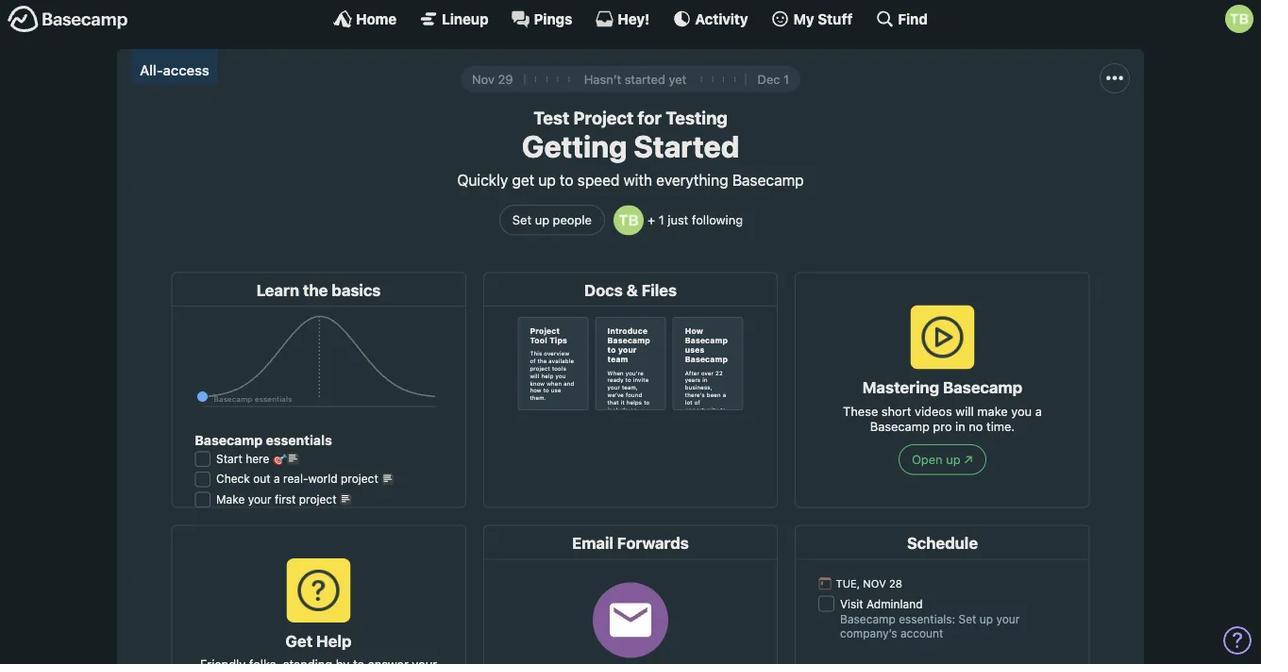 Task type: describe. For each thing, give the bounding box(es) containing it.
all-access
[[140, 61, 209, 78]]

testing
[[666, 107, 728, 128]]

access
[[163, 61, 209, 78]]

set up people
[[513, 213, 592, 227]]

all-access element
[[131, 49, 218, 84]]

speed
[[577, 171, 620, 189]]

+
[[648, 212, 655, 227]]

my stuff
[[794, 10, 853, 27]]

pings
[[534, 10, 572, 27]]

following
[[692, 212, 743, 227]]

activity
[[695, 10, 748, 27]]

set up people link
[[499, 205, 605, 236]]

home link
[[333, 9, 397, 28]]

test project for testing getting started quickly get up to speed with everything basecamp
[[457, 107, 804, 189]]

test
[[533, 107, 569, 128]]

everything
[[656, 171, 728, 189]]

to
[[560, 171, 574, 189]]

my
[[794, 10, 814, 27]]

0 vertical spatial tim burton image
[[1225, 5, 1254, 33]]

my stuff button
[[771, 9, 853, 28]]

set
[[513, 213, 532, 227]]

activity link
[[672, 9, 748, 28]]

pings button
[[511, 9, 572, 28]]

nov 29
[[472, 72, 513, 86]]

29
[[498, 72, 513, 86]]



Task type: locate. For each thing, give the bounding box(es) containing it.
tim burton image
[[1225, 5, 1254, 33], [614, 205, 644, 235]]

1 horizontal spatial 1
[[784, 72, 789, 86]]

nov
[[472, 72, 495, 86]]

dec
[[758, 72, 780, 86]]

hey! button
[[595, 9, 650, 28]]

home
[[356, 10, 397, 27]]

up inside test project for testing getting started quickly get up to speed with everything basecamp
[[538, 171, 556, 189]]

with
[[624, 171, 652, 189]]

get
[[512, 171, 534, 189]]

0 vertical spatial up
[[538, 171, 556, 189]]

1 inside people on this project element
[[659, 212, 664, 227]]

main element
[[0, 0, 1261, 37]]

quickly
[[457, 171, 508, 189]]

project
[[573, 107, 634, 128]]

for
[[638, 107, 662, 128]]

just
[[668, 212, 688, 227]]

1 for dec
[[784, 72, 789, 86]]

up right set
[[535, 213, 549, 227]]

hey!
[[618, 10, 650, 27]]

yet
[[669, 72, 686, 86]]

started
[[625, 72, 665, 86]]

getting
[[522, 128, 627, 164]]

switch accounts image
[[8, 5, 128, 34]]

people
[[553, 213, 592, 227]]

+ 1 just following
[[648, 212, 743, 227]]

basecamp
[[732, 171, 804, 189]]

started
[[634, 128, 739, 164]]

1 vertical spatial tim burton image
[[614, 205, 644, 235]]

0 horizontal spatial 1
[[659, 212, 664, 227]]

1 vertical spatial 1
[[659, 212, 664, 227]]

1 right "dec"
[[784, 72, 789, 86]]

lineup
[[442, 10, 489, 27]]

hasn't started yet
[[584, 72, 686, 86]]

lineup link
[[419, 9, 489, 28]]

up left to
[[538, 171, 556, 189]]

1
[[784, 72, 789, 86], [659, 212, 664, 227]]

people on this project element
[[609, 191, 762, 250]]

find
[[898, 10, 928, 27]]

tim burton image inside people on this project element
[[614, 205, 644, 235]]

1 horizontal spatial tim burton image
[[1225, 5, 1254, 33]]

find button
[[875, 9, 928, 28]]

0 horizontal spatial tim burton image
[[614, 205, 644, 235]]

dec  1
[[758, 72, 789, 86]]

1 for +
[[659, 212, 664, 227]]

0 vertical spatial 1
[[784, 72, 789, 86]]

1 right +
[[659, 212, 664, 227]]

up
[[538, 171, 556, 189], [535, 213, 549, 227]]

stuff
[[818, 10, 853, 27]]

1 vertical spatial up
[[535, 213, 549, 227]]

hasn't
[[584, 72, 621, 86]]

all-
[[140, 61, 163, 78]]



Task type: vqa. For each thing, say whether or not it's contained in the screenshot.
the leftmost 1
yes



